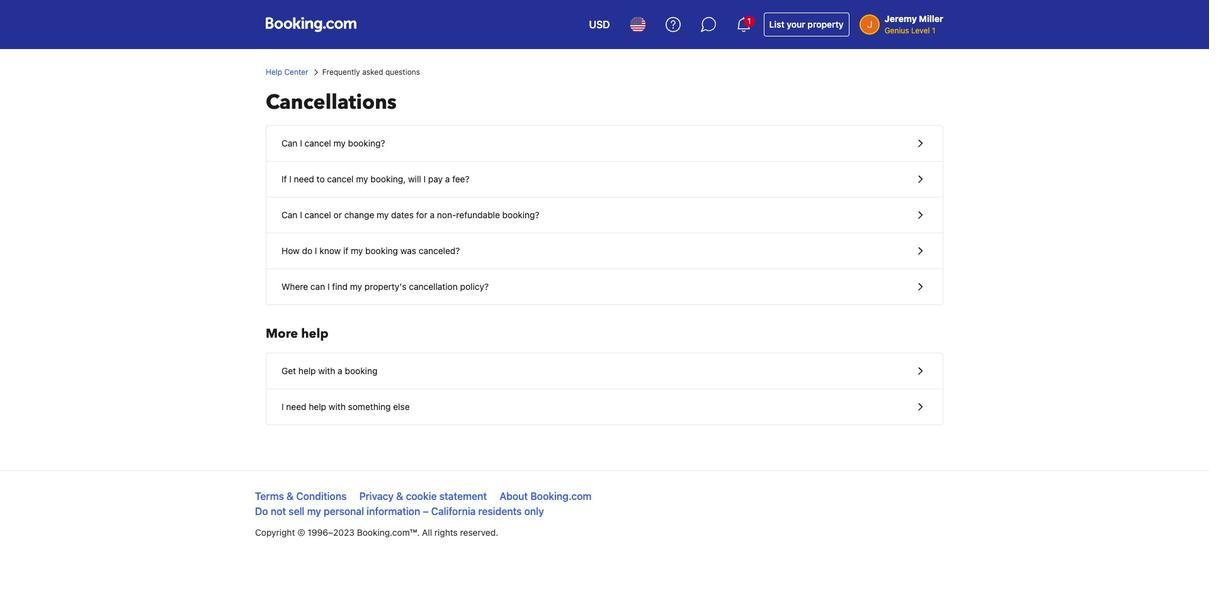 Task type: vqa. For each thing, say whether or not it's contained in the screenshot.
Can I cancel my booking? button
yes



Task type: describe. For each thing, give the bounding box(es) containing it.
more help
[[266, 326, 329, 343]]

booking? inside button
[[348, 138, 385, 149]]

center
[[284, 67, 308, 77]]

i up do
[[300, 210, 302, 220]]

usd
[[589, 19, 610, 30]]

terms & conditions link
[[255, 491, 347, 503]]

i right do
[[315, 246, 317, 256]]

can i cancel or change my dates for a non-refundable booking?
[[282, 210, 540, 220]]

cancel for or
[[305, 210, 331, 220]]

level
[[911, 26, 930, 35]]

where can i find my property's cancellation policy? button
[[266, 270, 943, 305]]

booking.com online hotel reservations image
[[266, 17, 356, 32]]

can i cancel or change my dates for a non-refundable booking? button
[[266, 198, 943, 234]]

–
[[423, 506, 429, 518]]

or
[[334, 210, 342, 220]]

my for booking,
[[356, 174, 368, 185]]

to
[[317, 174, 325, 185]]

my right find
[[350, 282, 362, 292]]

how do i know if my booking was canceled?
[[282, 246, 460, 256]]

information
[[367, 506, 420, 518]]

only
[[524, 506, 544, 518]]

list your property link
[[764, 13, 849, 37]]

usd button
[[582, 9, 618, 40]]

questions
[[385, 67, 420, 77]]

cancellation
[[409, 282, 458, 292]]

booking? inside button
[[502, 210, 540, 220]]

canceled?
[[419, 246, 460, 256]]

get
[[282, 366, 296, 377]]

refundable
[[456, 210, 500, 220]]

statement
[[439, 491, 487, 503]]

residents
[[478, 506, 522, 518]]

fee?
[[452, 174, 470, 185]]

can i cancel my booking?
[[282, 138, 385, 149]]

1 inside button
[[748, 16, 751, 26]]

with inside button
[[318, 366, 335, 377]]

policy?
[[460, 282, 489, 292]]

more
[[266, 326, 298, 343]]

booking.com
[[531, 491, 592, 503]]

how do i know if my booking was canceled? button
[[266, 234, 943, 270]]

help center button
[[266, 67, 308, 78]]

find
[[332, 282, 348, 292]]

can i cancel my booking? button
[[266, 126, 943, 162]]

copyright
[[255, 528, 295, 539]]

privacy & cookie statement link
[[359, 491, 487, 503]]

1 button
[[729, 9, 759, 40]]

can for can i cancel or change my dates for a non-refundable booking?
[[282, 210, 298, 220]]

i right can
[[328, 282, 330, 292]]

booking,
[[371, 174, 406, 185]]

frequently asked questions
[[322, 67, 420, 77]]

about booking.com do not sell my personal information – california residents only
[[255, 491, 592, 518]]

where
[[282, 282, 308, 292]]

get help with a booking button
[[266, 354, 943, 390]]

a inside if i need to cancel my booking, will i pay a fee? button
[[445, 174, 450, 185]]

all
[[422, 528, 432, 539]]

booking.com™.
[[357, 528, 420, 539]]

property
[[808, 19, 844, 30]]

©
[[297, 528, 305, 539]]

my for booking
[[351, 246, 363, 256]]

can
[[310, 282, 325, 292]]

list
[[769, 19, 785, 30]]

know
[[320, 246, 341, 256]]

1996–2023
[[308, 528, 355, 539]]

help
[[266, 67, 282, 77]]

do
[[302, 246, 312, 256]]

a inside can i cancel or change my dates for a non-refundable booking? button
[[430, 210, 435, 220]]

need inside button
[[286, 402, 306, 413]]

conditions
[[296, 491, 347, 503]]

help inside button
[[309, 402, 326, 413]]

if i need to cancel my booking, will i pay a fee?
[[282, 174, 470, 185]]

asked
[[362, 67, 383, 77]]

can for can i cancel my booking?
[[282, 138, 298, 149]]



Task type: locate. For each thing, give the bounding box(es) containing it.
booking up something
[[345, 366, 378, 377]]

1 vertical spatial a
[[430, 210, 435, 220]]

0 vertical spatial cancel
[[305, 138, 331, 149]]

need inside button
[[294, 174, 314, 185]]

with inside button
[[329, 402, 346, 413]]

2 can from the top
[[282, 210, 298, 220]]

0 vertical spatial help
[[301, 326, 329, 343]]

my left the booking,
[[356, 174, 368, 185]]

0 vertical spatial a
[[445, 174, 450, 185]]

my inside button
[[334, 138, 346, 149]]

1 vertical spatial can
[[282, 210, 298, 220]]

copyright © 1996–2023 booking.com™. all rights reserved.
[[255, 528, 498, 539]]

2 vertical spatial cancel
[[305, 210, 331, 220]]

1
[[748, 16, 751, 26], [932, 26, 936, 35]]

rights
[[435, 528, 458, 539]]

privacy
[[359, 491, 394, 503]]

i right if
[[289, 174, 292, 185]]

0 vertical spatial booking
[[365, 246, 398, 256]]

my down conditions
[[307, 506, 321, 518]]

1 vertical spatial booking
[[345, 366, 378, 377]]

0 horizontal spatial booking?
[[348, 138, 385, 149]]

can up if
[[282, 138, 298, 149]]

booking left was
[[365, 246, 398, 256]]

booking? right "refundable" on the left top of page
[[502, 210, 540, 220]]

change
[[344, 210, 374, 220]]

i down get
[[282, 402, 284, 413]]

pay
[[428, 174, 443, 185]]

booking
[[365, 246, 398, 256], [345, 366, 378, 377]]

booking? up if i need to cancel my booking, will i pay a fee?
[[348, 138, 385, 149]]

jeremy
[[885, 13, 917, 24]]

i need help with something else button
[[266, 390, 943, 425]]

2 & from the left
[[396, 491, 403, 503]]

privacy & cookie statement
[[359, 491, 487, 503]]

can inside button
[[282, 210, 298, 220]]

need down get
[[286, 402, 306, 413]]

a inside get help with a booking button
[[338, 366, 342, 377]]

cancel left or
[[305, 210, 331, 220]]

help for get
[[298, 366, 316, 377]]

frequently
[[322, 67, 360, 77]]

1 & from the left
[[287, 491, 294, 503]]

if
[[282, 174, 287, 185]]

for
[[416, 210, 427, 220]]

need left to
[[294, 174, 314, 185]]

if i need to cancel my booking, will i pay a fee? button
[[266, 162, 943, 198]]

about booking.com link
[[500, 491, 592, 503]]

my down cancellations
[[334, 138, 346, 149]]

my left the dates
[[377, 210, 389, 220]]

&
[[287, 491, 294, 503], [396, 491, 403, 503]]

get help with a booking
[[282, 366, 378, 377]]

0 horizontal spatial a
[[338, 366, 342, 377]]

terms
[[255, 491, 284, 503]]

help
[[301, 326, 329, 343], [298, 366, 316, 377], [309, 402, 326, 413]]

1 horizontal spatial booking?
[[502, 210, 540, 220]]

will
[[408, 174, 421, 185]]

jeremy miller genius level 1
[[885, 13, 943, 35]]

do not sell my personal information – california residents only link
[[255, 506, 544, 518]]

property's
[[365, 282, 407, 292]]

else
[[393, 402, 410, 413]]

2 vertical spatial a
[[338, 366, 342, 377]]

& for terms
[[287, 491, 294, 503]]

cancel inside button
[[305, 138, 331, 149]]

was
[[400, 246, 416, 256]]

genius
[[885, 26, 909, 35]]

0 horizontal spatial &
[[287, 491, 294, 503]]

cancel right to
[[327, 174, 354, 185]]

0 vertical spatial need
[[294, 174, 314, 185]]

personal
[[324, 506, 364, 518]]

1 inside 'jeremy miller genius level 1'
[[932, 26, 936, 35]]

1 vertical spatial with
[[329, 402, 346, 413]]

0 vertical spatial booking?
[[348, 138, 385, 149]]

can
[[282, 138, 298, 149], [282, 210, 298, 220]]

0 horizontal spatial 1
[[748, 16, 751, 26]]

about
[[500, 491, 528, 503]]

if
[[343, 246, 349, 256]]

cancel up to
[[305, 138, 331, 149]]

my for dates
[[377, 210, 389, 220]]

help for more
[[301, 326, 329, 343]]

not
[[271, 506, 286, 518]]

with
[[318, 366, 335, 377], [329, 402, 346, 413]]

1 horizontal spatial a
[[430, 210, 435, 220]]

with right get
[[318, 366, 335, 377]]

1 vertical spatial help
[[298, 366, 316, 377]]

how
[[282, 246, 300, 256]]

something
[[348, 402, 391, 413]]

california
[[431, 506, 476, 518]]

a right for on the top left of page
[[430, 210, 435, 220]]

cancel for my
[[305, 138, 331, 149]]

dates
[[391, 210, 414, 220]]

my for personal
[[307, 506, 321, 518]]

cancellations
[[266, 89, 397, 117]]

2 horizontal spatial a
[[445, 174, 450, 185]]

help right more
[[301, 326, 329, 343]]

1 can from the top
[[282, 138, 298, 149]]

& up "sell"
[[287, 491, 294, 503]]

help center
[[266, 67, 308, 77]]

0 vertical spatial with
[[318, 366, 335, 377]]

can up "how"
[[282, 210, 298, 220]]

2 vertical spatial help
[[309, 402, 326, 413]]

my right the if
[[351, 246, 363, 256]]

1 vertical spatial booking?
[[502, 210, 540, 220]]

cookie
[[406, 491, 437, 503]]

my
[[334, 138, 346, 149], [356, 174, 368, 185], [377, 210, 389, 220], [351, 246, 363, 256], [350, 282, 362, 292], [307, 506, 321, 518]]

reserved.
[[460, 528, 498, 539]]

with left something
[[329, 402, 346, 413]]

terms & conditions
[[255, 491, 347, 503]]

sell
[[289, 506, 305, 518]]

i
[[300, 138, 302, 149], [289, 174, 292, 185], [424, 174, 426, 185], [300, 210, 302, 220], [315, 246, 317, 256], [328, 282, 330, 292], [282, 402, 284, 413]]

do
[[255, 506, 268, 518]]

1 down miller
[[932, 26, 936, 35]]

my inside about booking.com do not sell my personal information – california residents only
[[307, 506, 321, 518]]

list your property
[[769, 19, 844, 30]]

help inside button
[[298, 366, 316, 377]]

non-
[[437, 210, 456, 220]]

help right get
[[298, 366, 316, 377]]

& up do not sell my personal information – california residents only link
[[396, 491, 403, 503]]

booking?
[[348, 138, 385, 149], [502, 210, 540, 220]]

1 horizontal spatial 1
[[932, 26, 936, 35]]

i need help with something else
[[282, 402, 410, 413]]

miller
[[919, 13, 943, 24]]

can inside button
[[282, 138, 298, 149]]

where can i find my property's cancellation policy?
[[282, 282, 489, 292]]

a up 'i need help with something else'
[[338, 366, 342, 377]]

a right pay
[[445, 174, 450, 185]]

& for privacy
[[396, 491, 403, 503]]

1 left list
[[748, 16, 751, 26]]

your
[[787, 19, 805, 30]]

1 horizontal spatial &
[[396, 491, 403, 503]]

0 vertical spatial can
[[282, 138, 298, 149]]

i right will
[[424, 174, 426, 185]]

cancel
[[305, 138, 331, 149], [327, 174, 354, 185], [305, 210, 331, 220]]

i down cancellations
[[300, 138, 302, 149]]

help down get help with a booking
[[309, 402, 326, 413]]

need
[[294, 174, 314, 185], [286, 402, 306, 413]]

1 vertical spatial cancel
[[327, 174, 354, 185]]

1 vertical spatial need
[[286, 402, 306, 413]]



